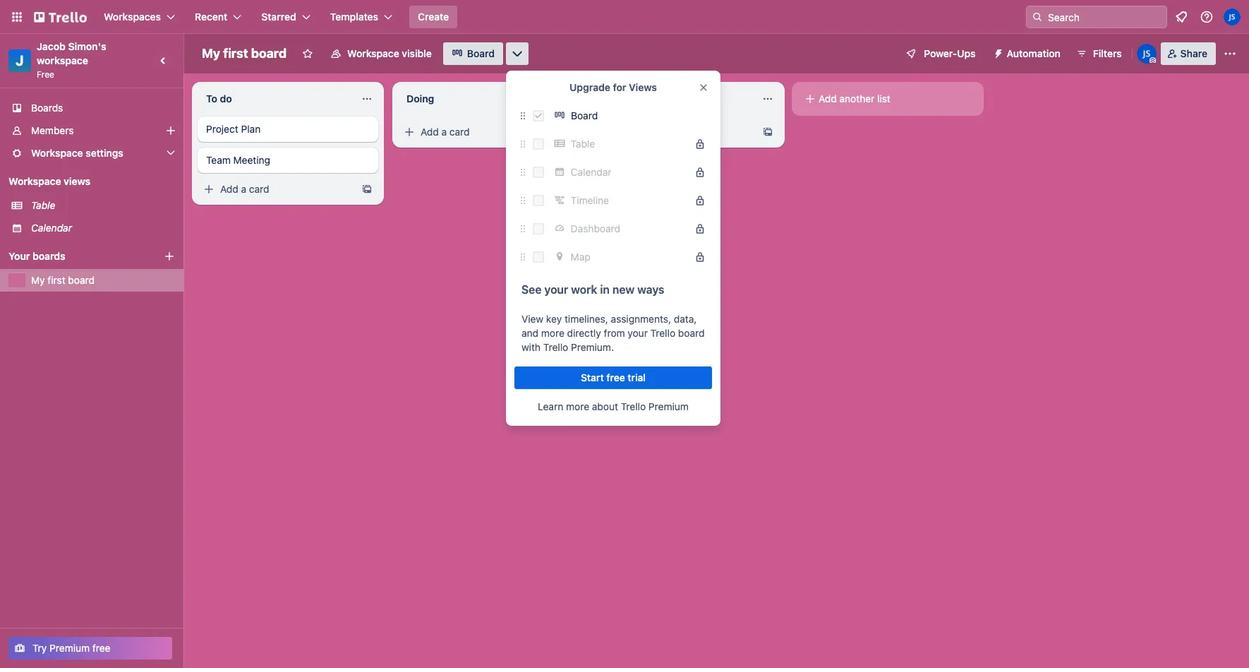 Task type: locate. For each thing, give the bounding box(es) containing it.
create from template… image for sm image for add a card
[[362, 184, 373, 195]]

workspaces
[[104, 11, 161, 23]]

1 vertical spatial board
[[68, 274, 95, 286]]

start
[[581, 371, 604, 383]]

board down upgrade
[[571, 109, 598, 121]]

1 vertical spatial board
[[571, 109, 598, 121]]

card
[[450, 126, 470, 138], [249, 183, 269, 195]]

1 horizontal spatial card
[[450, 126, 470, 138]]

more down key
[[542, 327, 565, 339]]

0 vertical spatial add
[[819, 93, 837, 105]]

calendar
[[571, 166, 612, 178], [31, 222, 72, 234]]

0 horizontal spatial board
[[68, 274, 95, 286]]

0 vertical spatial my
[[202, 46, 220, 61]]

view
[[522, 313, 544, 325]]

create from template… image
[[562, 126, 573, 138], [763, 126, 774, 138], [362, 184, 373, 195]]

add a card link
[[398, 122, 556, 142], [198, 179, 356, 199]]

my
[[202, 46, 220, 61], [31, 274, 45, 286]]

close popover image
[[698, 82, 710, 93]]

learn
[[538, 400, 564, 412]]

sm image down team
[[202, 182, 216, 196]]

0 vertical spatial premium
[[649, 400, 689, 412]]

see
[[522, 283, 542, 296]]

with
[[522, 341, 541, 353]]

first down boards
[[48, 274, 65, 286]]

table up timeline
[[571, 138, 595, 150]]

0 vertical spatial a
[[442, 126, 447, 138]]

create button
[[410, 6, 458, 28]]

trello right about
[[621, 400, 646, 412]]

2 vertical spatial board
[[679, 327, 705, 339]]

premium right try
[[50, 642, 90, 654]]

board down the 'data,'
[[679, 327, 705, 339]]

views
[[64, 175, 90, 187]]

card down 'doing' text box
[[450, 126, 470, 138]]

1 vertical spatial premium
[[50, 642, 90, 654]]

board
[[251, 46, 287, 61], [68, 274, 95, 286], [679, 327, 705, 339]]

j link
[[8, 49, 31, 72]]

view key timelines, assignments, data, and more directly from your trello board with trello premium.
[[522, 313, 705, 353]]

board
[[467, 47, 495, 59], [571, 109, 598, 121]]

0 horizontal spatial add a card
[[220, 183, 269, 195]]

start free trial link
[[515, 366, 713, 389]]

workspace
[[348, 47, 400, 59], [31, 147, 83, 159], [8, 175, 61, 187]]

add a card down team meeting at the top of page
[[220, 183, 269, 195]]

add a card right sm icon
[[421, 126, 470, 138]]

2 horizontal spatial add
[[819, 93, 837, 105]]

calendar up timeline
[[571, 166, 612, 178]]

1 horizontal spatial add a card link
[[398, 122, 556, 142]]

1 horizontal spatial table
[[571, 138, 595, 150]]

0 vertical spatial card
[[450, 126, 470, 138]]

workspace visible button
[[322, 42, 440, 65]]

sm image for add a card
[[202, 182, 216, 196]]

your inside view key timelines, assignments, data, and more directly from your trello board with trello premium.
[[628, 327, 648, 339]]

sm image inside "automation" button
[[988, 42, 1007, 62]]

1 vertical spatial sm image
[[804, 92, 818, 106]]

my first board inside text field
[[202, 46, 287, 61]]

my first board link
[[31, 273, 175, 287]]

a down team meeting at the top of page
[[241, 183, 247, 195]]

my down recent
[[202, 46, 220, 61]]

your boards with 1 items element
[[8, 248, 143, 265]]

another
[[840, 93, 875, 105]]

1 horizontal spatial board link
[[550, 105, 713, 127]]

add down team meeting at the top of page
[[220, 183, 239, 195]]

ups
[[958, 47, 976, 59]]

1 vertical spatial add
[[421, 126, 439, 138]]

see your work in new ways
[[522, 283, 665, 296]]

free right try
[[92, 642, 111, 654]]

learn more about trello premium
[[538, 400, 689, 412]]

1 vertical spatial add a card link
[[198, 179, 356, 199]]

0 vertical spatial board
[[251, 46, 287, 61]]

show menu image
[[1224, 47, 1238, 61]]

0 horizontal spatial trello
[[544, 341, 569, 353]]

1 horizontal spatial board
[[571, 109, 598, 121]]

1 vertical spatial my
[[31, 274, 45, 286]]

0 vertical spatial trello
[[651, 327, 676, 339]]

1 vertical spatial jacob simon (jacobsimon16) image
[[1137, 44, 1157, 64]]

0 horizontal spatial your
[[545, 283, 569, 296]]

add a card link down 'doing' text box
[[398, 122, 556, 142]]

plan
[[241, 123, 261, 135]]

a right sm icon
[[442, 126, 447, 138]]

1 horizontal spatial board
[[251, 46, 287, 61]]

assignments,
[[611, 313, 672, 325]]

timelines,
[[565, 313, 609, 325]]

0 horizontal spatial a
[[241, 183, 247, 195]]

1 horizontal spatial more
[[566, 400, 590, 412]]

0 vertical spatial board link
[[443, 42, 503, 65]]

sm image
[[988, 42, 1007, 62], [804, 92, 818, 106], [202, 182, 216, 196]]

workspace inside button
[[348, 47, 400, 59]]

1 horizontal spatial create from template… image
[[562, 126, 573, 138]]

1 horizontal spatial sm image
[[804, 92, 818, 106]]

more right learn
[[566, 400, 590, 412]]

work
[[571, 283, 598, 296]]

0 horizontal spatial add a card link
[[198, 179, 356, 199]]

premium inside button
[[50, 642, 90, 654]]

board down your boards with 1 items element
[[68, 274, 95, 286]]

free left trial
[[607, 371, 626, 383]]

more inside view key timelines, assignments, data, and more directly from your trello board with trello premium.
[[542, 327, 565, 339]]

add a card link for create from template… image related to sm icon
[[398, 122, 556, 142]]

workspace inside dropdown button
[[31, 147, 83, 159]]

your right see on the left top of page
[[545, 283, 569, 296]]

free
[[37, 69, 54, 80]]

back to home image
[[34, 6, 87, 28]]

0 vertical spatial workspace
[[348, 47, 400, 59]]

boards
[[33, 250, 65, 262]]

jacob simon (jacobsimon16) image right filters
[[1137, 44, 1157, 64]]

0 vertical spatial your
[[545, 283, 569, 296]]

2 horizontal spatial board
[[679, 327, 705, 339]]

1 horizontal spatial trello
[[621, 400, 646, 412]]

sm image for automation
[[988, 42, 1007, 62]]

sm image left add another list
[[804, 92, 818, 106]]

1 horizontal spatial first
[[223, 46, 248, 61]]

1 vertical spatial a
[[241, 183, 247, 195]]

0 horizontal spatial premium
[[50, 642, 90, 654]]

2 horizontal spatial create from template… image
[[763, 126, 774, 138]]

board link down for
[[550, 105, 713, 127]]

workspace down members
[[31, 147, 83, 159]]

2 vertical spatial workspace
[[8, 175, 61, 187]]

board link
[[443, 42, 503, 65], [550, 105, 713, 127]]

workspace settings
[[31, 147, 123, 159]]

board link left customize views image
[[443, 42, 503, 65]]

1 vertical spatial workspace
[[31, 147, 83, 159]]

try premium free
[[32, 642, 111, 654]]

free
[[607, 371, 626, 383], [92, 642, 111, 654]]

more
[[542, 327, 565, 339], [566, 400, 590, 412]]

2 horizontal spatial sm image
[[988, 42, 1007, 62]]

first
[[223, 46, 248, 61], [48, 274, 65, 286]]

1 horizontal spatial my
[[202, 46, 220, 61]]

primary element
[[0, 0, 1250, 34]]

add a card link for create from template… image related to sm image for add a card
[[198, 179, 356, 199]]

timeline
[[571, 194, 609, 206]]

add
[[819, 93, 837, 105], [421, 126, 439, 138], [220, 183, 239, 195]]

workspace down templates popup button
[[348, 47, 400, 59]]

1 horizontal spatial calendar
[[571, 166, 612, 178]]

0 horizontal spatial calendar
[[31, 222, 72, 234]]

table link
[[31, 198, 175, 213]]

from
[[604, 327, 625, 339]]

first down recent dropdown button
[[223, 46, 248, 61]]

jacob simon (jacobsimon16) image inside the primary element
[[1224, 8, 1241, 25]]

about
[[592, 400, 619, 412]]

0 horizontal spatial card
[[249, 183, 269, 195]]

0 horizontal spatial table
[[31, 199, 55, 211]]

my first board down your boards with 1 items element
[[31, 274, 95, 286]]

settings
[[86, 147, 123, 159]]

trello inside learn more about trello premium link
[[621, 400, 646, 412]]

boards link
[[0, 97, 184, 119]]

free inside button
[[92, 642, 111, 654]]

list
[[878, 93, 891, 105]]

board left customize views image
[[467, 47, 495, 59]]

search image
[[1032, 11, 1044, 23]]

workspace for workspace settings
[[31, 147, 83, 159]]

1 vertical spatial your
[[628, 327, 648, 339]]

1 vertical spatial card
[[249, 183, 269, 195]]

0 horizontal spatial free
[[92, 642, 111, 654]]

workspace left views
[[8, 175, 61, 187]]

0 vertical spatial my first board
[[202, 46, 287, 61]]

jacob simon (jacobsimon16) image
[[1224, 8, 1241, 25], [1137, 44, 1157, 64]]

1 vertical spatial add a card
[[220, 183, 269, 195]]

1 horizontal spatial add
[[421, 126, 439, 138]]

table
[[571, 138, 595, 150], [31, 199, 55, 211]]

2 vertical spatial add
[[220, 183, 239, 195]]

0 vertical spatial board
[[467, 47, 495, 59]]

team meeting
[[206, 154, 270, 166]]

2 vertical spatial trello
[[621, 400, 646, 412]]

0 vertical spatial add a card
[[421, 126, 470, 138]]

1 horizontal spatial jacob simon (jacobsimon16) image
[[1224, 8, 1241, 25]]

0 horizontal spatial sm image
[[202, 182, 216, 196]]

add right sm icon
[[421, 126, 439, 138]]

and
[[522, 327, 539, 339]]

in
[[601, 283, 610, 296]]

project plan link
[[198, 117, 379, 142]]

trello down assignments,
[[651, 327, 676, 339]]

Search field
[[1044, 6, 1167, 28]]

0 vertical spatial sm image
[[988, 42, 1007, 62]]

0 vertical spatial add a card link
[[398, 122, 556, 142]]

0 horizontal spatial create from template… image
[[362, 184, 373, 195]]

board down the starred
[[251, 46, 287, 61]]

0 vertical spatial jacob simon (jacobsimon16) image
[[1224, 8, 1241, 25]]

templates button
[[322, 6, 401, 28]]

0 horizontal spatial first
[[48, 274, 65, 286]]

1 horizontal spatial your
[[628, 327, 648, 339]]

your
[[545, 283, 569, 296], [628, 327, 648, 339]]

add a card link down the team meeting link
[[198, 179, 356, 199]]

add a card
[[421, 126, 470, 138], [220, 183, 269, 195]]

my first board down recent dropdown button
[[202, 46, 287, 61]]

table down 'workspace views'
[[31, 199, 55, 211]]

1 horizontal spatial a
[[442, 126, 447, 138]]

first inside text field
[[223, 46, 248, 61]]

2 vertical spatial sm image
[[202, 182, 216, 196]]

0 horizontal spatial my first board
[[31, 274, 95, 286]]

automation
[[1007, 47, 1061, 59]]

for
[[613, 81, 627, 93]]

calendar up boards
[[31, 222, 72, 234]]

add left another
[[819, 93, 837, 105]]

sm image inside add another list link
[[804, 92, 818, 106]]

your down assignments,
[[628, 327, 648, 339]]

add a card for sm image for add a card
[[220, 183, 269, 195]]

my down your boards
[[31, 274, 45, 286]]

1 horizontal spatial free
[[607, 371, 626, 383]]

1 vertical spatial trello
[[544, 341, 569, 353]]

0 vertical spatial first
[[223, 46, 248, 61]]

0 vertical spatial more
[[542, 327, 565, 339]]

0 vertical spatial table
[[571, 138, 595, 150]]

card down meeting
[[249, 183, 269, 195]]

1 vertical spatial table
[[31, 199, 55, 211]]

0 horizontal spatial more
[[542, 327, 565, 339]]

sm image right ups
[[988, 42, 1007, 62]]

trello right with
[[544, 341, 569, 353]]

workspace
[[37, 54, 88, 66]]

learn more about trello premium link
[[538, 400, 689, 414]]

jacob simon (jacobsimon16) image right open information menu icon
[[1224, 8, 1241, 25]]

0 horizontal spatial add
[[220, 183, 239, 195]]

1 horizontal spatial add a card
[[421, 126, 470, 138]]

card for sm icon
[[450, 126, 470, 138]]

1 vertical spatial first
[[48, 274, 65, 286]]

1 vertical spatial free
[[92, 642, 111, 654]]

visible
[[402, 47, 432, 59]]

try premium free button
[[8, 637, 172, 660]]

1 vertical spatial my first board
[[31, 274, 95, 286]]

add board image
[[164, 251, 175, 262]]

1 horizontal spatial my first board
[[202, 46, 287, 61]]

premium
[[649, 400, 689, 412], [50, 642, 90, 654]]

premium down start free trial link
[[649, 400, 689, 412]]



Task type: vqa. For each thing, say whether or not it's contained in the screenshot.
Watching
no



Task type: describe. For each thing, give the bounding box(es) containing it.
board inside view key timelines, assignments, data, and more directly from your trello board with trello premium.
[[679, 327, 705, 339]]

trial
[[628, 371, 646, 383]]

add for create from template… image related to sm image for add a card
[[220, 183, 239, 195]]

members
[[31, 124, 74, 136]]

workspaces button
[[95, 6, 184, 28]]

share
[[1181, 47, 1208, 59]]

templates
[[330, 11, 379, 23]]

filters
[[1094, 47, 1123, 59]]

add for create from template… image related to sm icon
[[421, 126, 439, 138]]

recent
[[195, 11, 228, 23]]

add another list
[[819, 93, 891, 105]]

star or unstar board image
[[302, 48, 314, 59]]

0 notifications image
[[1174, 8, 1191, 25]]

add a card for sm icon
[[421, 126, 470, 138]]

0 vertical spatial free
[[607, 371, 626, 383]]

sm image
[[403, 125, 417, 139]]

j
[[16, 52, 24, 68]]

card for sm image for add a card
[[249, 183, 269, 195]]

key
[[547, 313, 562, 325]]

1 vertical spatial calendar
[[31, 222, 72, 234]]

team
[[206, 154, 231, 166]]

map
[[571, 251, 591, 263]]

0 horizontal spatial jacob simon (jacobsimon16) image
[[1137, 44, 1157, 64]]

workspace views
[[8, 175, 90, 187]]

your
[[8, 250, 30, 262]]

1 horizontal spatial premium
[[649, 400, 689, 412]]

start free trial
[[581, 371, 646, 383]]

directly
[[567, 327, 601, 339]]

0 horizontal spatial board link
[[443, 42, 503, 65]]

boards
[[31, 102, 63, 114]]

simon's
[[68, 40, 106, 52]]

share button
[[1161, 42, 1217, 65]]

try
[[32, 642, 47, 654]]

starred button
[[253, 6, 319, 28]]

ways
[[638, 283, 665, 296]]

workspace for workspace views
[[8, 175, 61, 187]]

project plan
[[206, 123, 261, 135]]

workspace visible
[[348, 47, 432, 59]]

new
[[613, 283, 635, 296]]

premium.
[[571, 341, 614, 353]]

starred
[[261, 11, 296, 23]]

board inside text field
[[251, 46, 287, 61]]

0 vertical spatial calendar
[[571, 166, 612, 178]]

recent button
[[186, 6, 250, 28]]

team meeting link
[[198, 148, 379, 173]]

jacob simon's workspace free
[[37, 40, 109, 80]]

power-ups
[[925, 47, 976, 59]]

members link
[[0, 119, 184, 142]]

add another list link
[[798, 88, 979, 110]]

views
[[629, 81, 657, 93]]

0 horizontal spatial board
[[467, 47, 495, 59]]

create
[[418, 11, 449, 23]]

upgrade
[[570, 81, 611, 93]]

data,
[[674, 313, 697, 325]]

calendar link
[[31, 221, 175, 235]]

dashboard
[[571, 222, 621, 234]]

filters button
[[1072, 42, 1127, 65]]

create from template… image for sm icon
[[562, 126, 573, 138]]

power-
[[925, 47, 958, 59]]

1 vertical spatial more
[[566, 400, 590, 412]]

workspace settings button
[[0, 142, 184, 165]]

this member is an admin of this board. image
[[1150, 57, 1156, 64]]

my inside text field
[[202, 46, 220, 61]]

workspace navigation collapse icon image
[[154, 51, 174, 71]]

Done text field
[[599, 88, 754, 110]]

power-ups button
[[896, 42, 985, 65]]

2 horizontal spatial trello
[[651, 327, 676, 339]]

meeting
[[233, 154, 270, 166]]

Board name text field
[[195, 42, 294, 65]]

jacob simon's workspace link
[[37, 40, 109, 66]]

automation button
[[988, 42, 1070, 65]]

your boards
[[8, 250, 65, 262]]

Doing text field
[[398, 88, 554, 110]]

workspace for workspace visible
[[348, 47, 400, 59]]

1 vertical spatial board link
[[550, 105, 713, 127]]

0 horizontal spatial my
[[31, 274, 45, 286]]

open information menu image
[[1200, 10, 1215, 24]]

customize views image
[[511, 47, 525, 61]]

upgrade for views
[[570, 81, 657, 93]]

project
[[206, 123, 239, 135]]

To do text field
[[198, 88, 353, 110]]

jacob
[[37, 40, 66, 52]]



